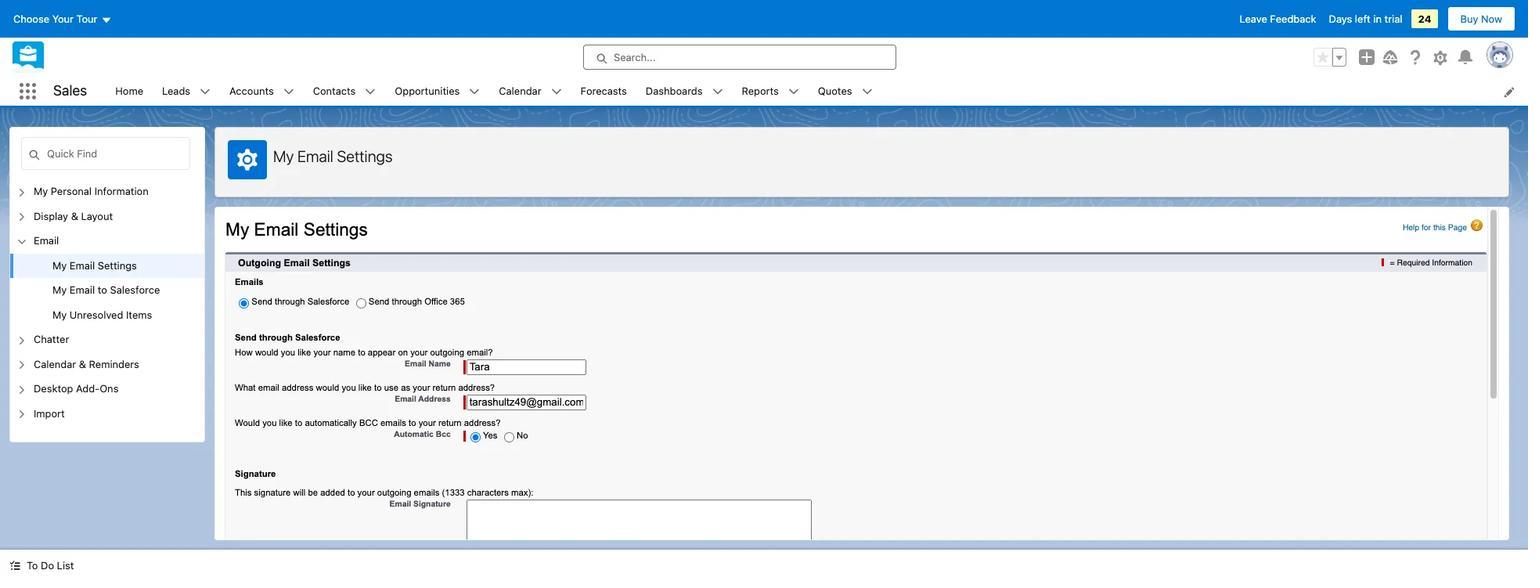 Task type: vqa. For each thing, say whether or not it's contained in the screenshot.
business user
no



Task type: describe. For each thing, give the bounding box(es) containing it.
search...
[[614, 51, 656, 63]]

trial
[[1385, 13, 1403, 25]]

forecasts
[[581, 84, 627, 97]]

to do list button
[[0, 550, 83, 581]]

leave
[[1240, 13, 1268, 25]]

layout
[[81, 209, 113, 222]]

Quick Find search field
[[21, 137, 190, 170]]

& for display
[[71, 209, 78, 222]]

chatter link
[[34, 332, 69, 347]]

text default image for accounts
[[283, 86, 294, 97]]

to do list
[[27, 559, 74, 572]]

information
[[94, 185, 149, 197]]

sales
[[53, 82, 87, 99]]

leads
[[162, 84, 190, 97]]

my email settings link
[[52, 258, 137, 273]]

quotes link
[[809, 77, 862, 106]]

quotes
[[818, 84, 852, 97]]

display
[[34, 209, 68, 222]]

my personal information
[[34, 185, 149, 197]]

tour
[[76, 13, 97, 25]]

now
[[1482, 13, 1503, 25]]

days left in trial
[[1329, 13, 1403, 25]]

home link
[[106, 77, 153, 106]]

leave feedback link
[[1240, 13, 1317, 25]]

text default image for contacts
[[365, 86, 376, 97]]

setup tree tree
[[10, 179, 204, 442]]

accounts list item
[[220, 77, 304, 106]]

email down the "contacts" link
[[297, 147, 333, 165]]

leads link
[[153, 77, 200, 106]]

dashboards
[[646, 84, 703, 97]]

reports link
[[733, 77, 788, 106]]

my for my email to salesforce link
[[52, 283, 67, 296]]

calendar link
[[490, 77, 551, 106]]

desktop
[[34, 382, 73, 395]]

text default image for opportunities
[[469, 86, 480, 97]]

contacts link
[[304, 77, 365, 106]]

days
[[1329, 13, 1353, 25]]

my email settings inside tree item
[[52, 259, 137, 271]]

email up the my email to salesforce
[[70, 259, 95, 271]]

calendar for calendar & reminders
[[34, 357, 76, 370]]

buy now button
[[1447, 6, 1516, 31]]

forecasts link
[[571, 77, 636, 106]]

import link
[[34, 406, 65, 421]]

contacts
[[313, 84, 356, 97]]

my email to salesforce
[[52, 283, 160, 296]]

my email to salesforce link
[[52, 283, 160, 298]]

buy
[[1461, 13, 1479, 25]]

to
[[98, 283, 107, 296]]

home
[[115, 84, 143, 97]]

opportunities
[[395, 84, 460, 97]]

& for calendar
[[79, 357, 86, 370]]

my unresolved items link
[[52, 307, 152, 323]]

display & layout
[[34, 209, 113, 222]]

chatter
[[34, 333, 69, 345]]

settings inside tree item
[[98, 259, 137, 271]]

24
[[1418, 13, 1432, 25]]

reports
[[742, 84, 779, 97]]

text default image for leads
[[200, 86, 211, 97]]

email down display
[[34, 234, 59, 247]]

email left to
[[70, 283, 95, 296]]

group containing my email settings
[[10, 253, 204, 327]]

your
[[52, 13, 74, 25]]

text default image for quotes
[[862, 86, 873, 97]]

calendar list item
[[490, 77, 571, 106]]

list containing home
[[106, 77, 1529, 106]]

add-
[[76, 382, 100, 395]]

my for my unresolved items link
[[52, 308, 67, 321]]



Task type: locate. For each thing, give the bounding box(es) containing it.
do
[[41, 559, 54, 572]]

calendar
[[499, 84, 542, 97], [34, 357, 76, 370]]

text default image right contacts
[[365, 86, 376, 97]]

email tree item
[[10, 229, 204, 327]]

text default image left forecasts link
[[551, 86, 562, 97]]

in
[[1374, 13, 1382, 25]]

text default image right leads
[[200, 86, 211, 97]]

calendar inside setup tree tree
[[34, 357, 76, 370]]

my for the my personal information link
[[34, 185, 48, 197]]

text default image right reports
[[788, 86, 799, 97]]

email
[[297, 147, 333, 165], [34, 234, 59, 247], [70, 259, 95, 271], [70, 283, 95, 296]]

my email settings tree item
[[10, 253, 204, 278]]

my down my email settings link
[[52, 283, 67, 296]]

1 vertical spatial group
[[10, 253, 204, 327]]

text default image inside to do list button
[[9, 560, 20, 571]]

&
[[71, 209, 78, 222], [79, 357, 86, 370]]

salesforce
[[110, 283, 160, 296]]

1 horizontal spatial &
[[79, 357, 86, 370]]

4 text default image from the left
[[551, 86, 562, 97]]

unresolved
[[70, 308, 123, 321]]

text default image inside accounts list item
[[283, 86, 294, 97]]

items
[[126, 308, 152, 321]]

0 horizontal spatial calendar
[[34, 357, 76, 370]]

1 vertical spatial my email settings
[[52, 259, 137, 271]]

personal
[[51, 185, 92, 197]]

choose
[[13, 13, 49, 25]]

buy now
[[1461, 13, 1503, 25]]

my up display
[[34, 185, 48, 197]]

1 vertical spatial settings
[[98, 259, 137, 271]]

desktop add-ons link
[[34, 381, 119, 397]]

& inside calendar & reminders link
[[79, 357, 86, 370]]

text default image inside contacts list item
[[365, 86, 376, 97]]

text default image left calendar link
[[469, 86, 480, 97]]

text default image for calendar
[[551, 86, 562, 97]]

my unresolved items
[[52, 308, 152, 321]]

text default image right accounts
[[283, 86, 294, 97]]

my inside tree item
[[52, 259, 67, 271]]

calendar for calendar
[[499, 84, 542, 97]]

text default image inside reports list item
[[788, 86, 799, 97]]

& up add-
[[79, 357, 86, 370]]

calendar & reminders link
[[34, 357, 139, 372]]

my for my email settings link
[[52, 259, 67, 271]]

opportunities list item
[[386, 77, 490, 106]]

calendar inside list item
[[499, 84, 542, 97]]

text default image inside leads list item
[[200, 86, 211, 97]]

leave feedback
[[1240, 13, 1317, 25]]

search... button
[[583, 45, 897, 70]]

desktop add-ons
[[34, 382, 119, 395]]

text default image inside opportunities list item
[[469, 86, 480, 97]]

accounts link
[[220, 77, 283, 106]]

display & layout link
[[34, 209, 113, 224]]

feedback
[[1270, 13, 1317, 25]]

1 horizontal spatial calendar
[[499, 84, 542, 97]]

text default image
[[200, 86, 211, 97], [712, 86, 723, 97], [788, 86, 799, 97], [862, 86, 873, 97], [9, 560, 20, 571]]

group
[[1314, 48, 1347, 67], [10, 253, 204, 327]]

settings
[[337, 147, 393, 165], [98, 259, 137, 271]]

text default image for dashboards
[[712, 86, 723, 97]]

text default image
[[283, 86, 294, 97], [365, 86, 376, 97], [469, 86, 480, 97], [551, 86, 562, 97]]

text default image down search... button
[[712, 86, 723, 97]]

opportunities link
[[386, 77, 469, 106]]

text default image inside quotes list item
[[862, 86, 873, 97]]

settings up the my email to salesforce
[[98, 259, 137, 271]]

& inside display & layout link
[[71, 209, 78, 222]]

choose your tour button
[[13, 6, 112, 31]]

my up chatter
[[52, 308, 67, 321]]

list
[[106, 77, 1529, 106]]

text default image inside dashboards list item
[[712, 86, 723, 97]]

text default image inside calendar list item
[[551, 86, 562, 97]]

0 horizontal spatial group
[[10, 253, 204, 327]]

ons
[[100, 382, 119, 395]]

& left layout
[[71, 209, 78, 222]]

dashboards link
[[636, 77, 712, 106]]

import
[[34, 407, 65, 419]]

my email settings down the "contacts" link
[[273, 147, 393, 165]]

3 text default image from the left
[[469, 86, 480, 97]]

0 horizontal spatial &
[[71, 209, 78, 222]]

0 vertical spatial my email settings
[[273, 147, 393, 165]]

my down accounts list item
[[273, 147, 294, 165]]

dashboards list item
[[636, 77, 733, 106]]

2 text default image from the left
[[365, 86, 376, 97]]

1 text default image from the left
[[283, 86, 294, 97]]

contacts list item
[[304, 77, 386, 106]]

1 horizontal spatial my email settings
[[273, 147, 393, 165]]

0 horizontal spatial settings
[[98, 259, 137, 271]]

reports list item
[[733, 77, 809, 106]]

0 vertical spatial group
[[1314, 48, 1347, 67]]

leads list item
[[153, 77, 220, 106]]

0 vertical spatial calendar
[[499, 84, 542, 97]]

0 vertical spatial &
[[71, 209, 78, 222]]

1 vertical spatial &
[[79, 357, 86, 370]]

left
[[1355, 13, 1371, 25]]

0 vertical spatial settings
[[337, 147, 393, 165]]

my personal information link
[[34, 184, 149, 199]]

1 horizontal spatial group
[[1314, 48, 1347, 67]]

my email settings
[[273, 147, 393, 165], [52, 259, 137, 271]]

text default image right quotes
[[862, 86, 873, 97]]

settings down contacts list item
[[337, 147, 393, 165]]

0 horizontal spatial my email settings
[[52, 259, 137, 271]]

my
[[273, 147, 294, 165], [34, 185, 48, 197], [52, 259, 67, 271], [52, 283, 67, 296], [52, 308, 67, 321]]

list
[[57, 559, 74, 572]]

choose your tour
[[13, 13, 97, 25]]

my down email link
[[52, 259, 67, 271]]

accounts
[[230, 84, 274, 97]]

text default image left to at the bottom of page
[[9, 560, 20, 571]]

1 horizontal spatial settings
[[337, 147, 393, 165]]

to
[[27, 559, 38, 572]]

quotes list item
[[809, 77, 882, 106]]

text default image for reports
[[788, 86, 799, 97]]

my email settings up to
[[52, 259, 137, 271]]

email link
[[34, 233, 59, 249]]

calendar & reminders
[[34, 357, 139, 370]]

reminders
[[89, 357, 139, 370]]

1 vertical spatial calendar
[[34, 357, 76, 370]]



